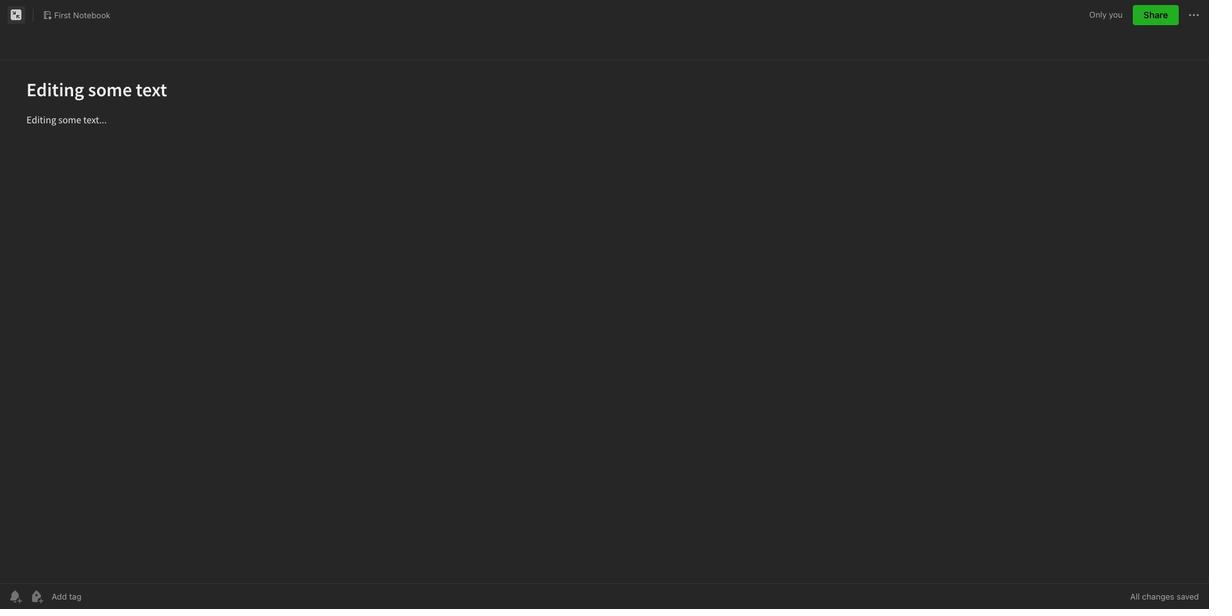 Task type: describe. For each thing, give the bounding box(es) containing it.
Add tag field
[[50, 592, 145, 603]]

all
[[1131, 592, 1140, 602]]

add tag image
[[29, 590, 44, 605]]

share
[[1144, 9, 1169, 20]]

first notebook button
[[38, 6, 115, 24]]

only you
[[1090, 10, 1123, 20]]

collapse note image
[[9, 8, 24, 23]]

add a reminder image
[[8, 590, 23, 605]]

changes
[[1142, 592, 1175, 602]]

only
[[1090, 10, 1107, 20]]

Note Editor text field
[[0, 60, 1209, 584]]



Task type: locate. For each thing, give the bounding box(es) containing it.
all changes saved
[[1131, 592, 1199, 602]]

note window element
[[0, 0, 1209, 610]]

more actions image
[[1187, 8, 1202, 23]]

first notebook
[[54, 10, 110, 20]]

share button
[[1133, 5, 1179, 25]]

More actions field
[[1187, 5, 1202, 25]]

saved
[[1177, 592, 1199, 602]]

notebook
[[73, 10, 110, 20]]

first
[[54, 10, 71, 20]]

you
[[1109, 10, 1123, 20]]



Task type: vqa. For each thing, say whether or not it's contained in the screenshot.
"No"
no



